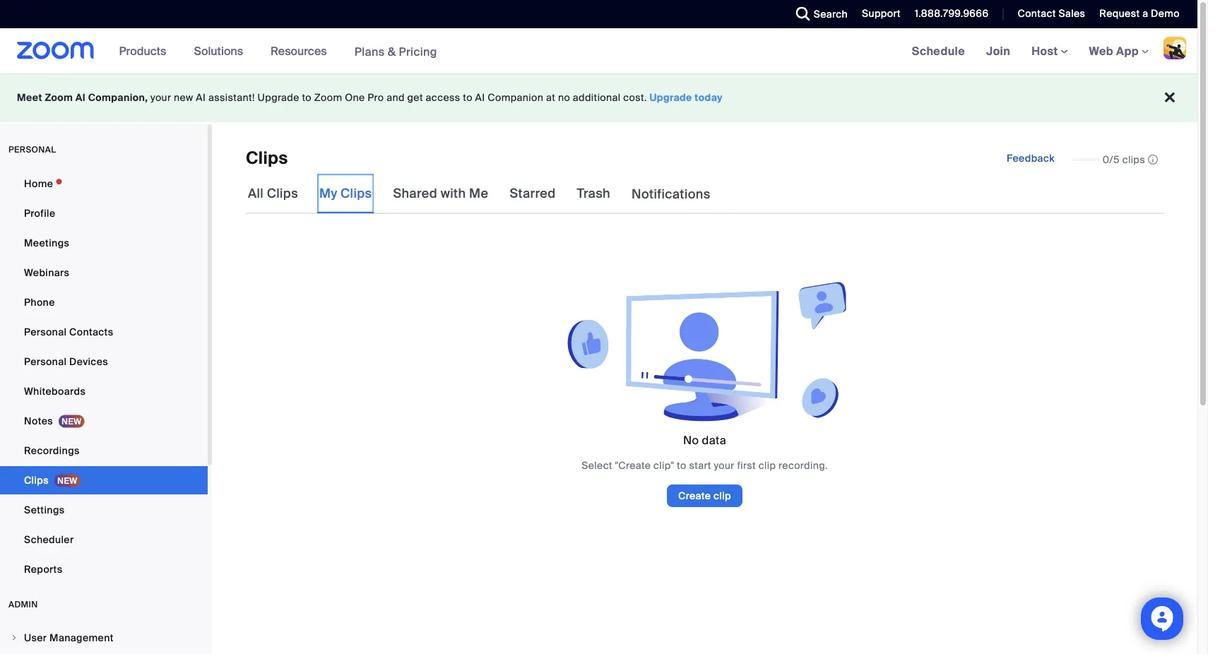 Task type: describe. For each thing, give the bounding box(es) containing it.
with
[[441, 185, 466, 202]]

join
[[986, 43, 1010, 58]]

clips inside tab
[[341, 185, 372, 202]]

starred tab
[[508, 174, 558, 213]]

me
[[469, 185, 488, 202]]

profile picture image
[[1164, 37, 1186, 59]]

select "create clip" to start your first clip recording.
[[582, 459, 828, 472]]

management
[[49, 631, 114, 644]]

clip"
[[654, 459, 674, 472]]

app
[[1116, 43, 1139, 58]]

resources
[[271, 43, 327, 58]]

webinars link
[[0, 259, 208, 287]]

web app
[[1089, 43, 1139, 58]]

1.888.799.9666
[[915, 7, 989, 20]]

get
[[407, 91, 423, 104]]

companion
[[488, 91, 543, 104]]

notifications
[[632, 186, 710, 203]]

first
[[737, 459, 756, 472]]

feedback button
[[995, 147, 1066, 170]]

host
[[1032, 43, 1061, 58]]

contact
[[1018, 7, 1056, 20]]

personal
[[8, 144, 56, 155]]

clips up all clips
[[246, 147, 288, 169]]

0/5 clips application
[[1072, 152, 1158, 167]]

shared
[[393, 185, 437, 202]]

reports link
[[0, 555, 208, 584]]

shared with me tab
[[391, 174, 491, 213]]

devices
[[69, 355, 108, 368]]

additional
[[573, 91, 621, 104]]

no
[[558, 91, 570, 104]]

settings link
[[0, 496, 208, 524]]

admin
[[8, 599, 38, 610]]

&
[[388, 44, 396, 59]]

clip inside button
[[714, 489, 731, 502]]

products
[[119, 43, 166, 58]]

right image
[[10, 634, 18, 642]]

request a demo
[[1100, 7, 1180, 20]]

solutions
[[194, 43, 243, 58]]

whiteboards link
[[0, 377, 208, 406]]

home
[[24, 177, 53, 190]]

1 horizontal spatial clip
[[759, 459, 776, 472]]

access
[[426, 91, 460, 104]]

notes link
[[0, 407, 208, 435]]

reports
[[24, 563, 62, 576]]

recording.
[[779, 459, 828, 472]]

your inside meet zoom ai companion, 'footer'
[[151, 91, 171, 104]]

meetings
[[24, 236, 69, 249]]

2 ai from the left
[[196, 91, 206, 104]]

tabs of clips tab list
[[246, 174, 713, 214]]

0/5
[[1103, 153, 1120, 166]]

1 zoom from the left
[[45, 91, 73, 104]]

create clip button
[[667, 485, 742, 507]]

sales
[[1059, 7, 1085, 20]]

meetings link
[[0, 229, 208, 257]]

create clip
[[678, 489, 731, 502]]

select
[[582, 459, 612, 472]]

feedback
[[1007, 152, 1055, 165]]

personal devices
[[24, 355, 108, 368]]

companion,
[[88, 91, 148, 104]]

settings
[[24, 503, 65, 516]]

user management menu item
[[0, 625, 208, 651]]

clips link
[[0, 466, 208, 495]]

clips
[[1122, 153, 1145, 166]]

demo
[[1151, 7, 1180, 20]]

2 zoom from the left
[[314, 91, 342, 104]]

profile
[[24, 207, 55, 220]]

search button
[[785, 0, 851, 28]]

phone
[[24, 296, 55, 309]]

plans & pricing
[[354, 44, 437, 59]]

contact sales
[[1018, 7, 1085, 20]]

clips inside personal menu menu
[[24, 474, 49, 487]]

trash tab
[[575, 174, 613, 213]]

home link
[[0, 170, 208, 198]]

solutions button
[[194, 28, 249, 73]]

all
[[248, 185, 264, 202]]

2 upgrade from the left
[[650, 91, 692, 104]]

shared with me
[[393, 185, 488, 202]]

clips inside 'tab'
[[267, 185, 298, 202]]

my clips
[[319, 185, 372, 202]]

0/5 clips
[[1103, 153, 1145, 166]]

scheduler
[[24, 533, 74, 546]]

phone link
[[0, 288, 208, 317]]

meet zoom ai companion, your new ai assistant! upgrade to zoom one pro and get access to ai companion at no additional cost. upgrade today
[[17, 91, 723, 104]]

1 ai from the left
[[75, 91, 86, 104]]

request
[[1100, 7, 1140, 20]]

personal devices link
[[0, 348, 208, 376]]

1 vertical spatial your
[[714, 459, 735, 472]]

meetings navigation
[[901, 28, 1198, 75]]



Task type: vqa. For each thing, say whether or not it's contained in the screenshot.
'Divider Line' image
no



Task type: locate. For each thing, give the bounding box(es) containing it.
0 horizontal spatial ai
[[75, 91, 86, 104]]

personal for personal contacts
[[24, 325, 67, 338]]

my clips tab
[[317, 174, 374, 213]]

0 horizontal spatial to
[[302, 91, 312, 104]]

whiteboards
[[24, 385, 86, 398]]

web
[[1089, 43, 1113, 58]]

request a demo link
[[1089, 0, 1198, 28], [1100, 7, 1180, 20]]

search
[[814, 7, 848, 20]]

zoom left 'one'
[[314, 91, 342, 104]]

personal contacts
[[24, 325, 113, 338]]

webinars
[[24, 266, 69, 279]]

2 horizontal spatial ai
[[475, 91, 485, 104]]

1 horizontal spatial upgrade
[[650, 91, 692, 104]]

zoom
[[45, 91, 73, 104], [314, 91, 342, 104]]

ai left the companion,
[[75, 91, 86, 104]]

0 vertical spatial personal
[[24, 325, 67, 338]]

personal for personal devices
[[24, 355, 67, 368]]

personal down phone
[[24, 325, 67, 338]]

my
[[319, 185, 337, 202]]

meet zoom ai companion, footer
[[0, 73, 1198, 122]]

1 horizontal spatial zoom
[[314, 91, 342, 104]]

1.888.799.9666 button
[[904, 0, 992, 28], [915, 7, 989, 20]]

start
[[689, 459, 711, 472]]

ai
[[75, 91, 86, 104], [196, 91, 206, 104], [475, 91, 485, 104]]

banner containing products
[[0, 28, 1198, 75]]

all clips tab
[[246, 174, 300, 213]]

one
[[345, 91, 365, 104]]

a
[[1143, 7, 1148, 20]]

0 vertical spatial your
[[151, 91, 171, 104]]

zoom right meet
[[45, 91, 73, 104]]

today
[[695, 91, 723, 104]]

notes
[[24, 414, 53, 427]]

ai left companion
[[475, 91, 485, 104]]

join link
[[976, 28, 1021, 73]]

clips right my
[[341, 185, 372, 202]]

recordings link
[[0, 437, 208, 465]]

and
[[387, 91, 405, 104]]

1 horizontal spatial your
[[714, 459, 735, 472]]

1 upgrade from the left
[[258, 91, 299, 104]]

host button
[[1032, 43, 1068, 58]]

0 vertical spatial clip
[[759, 459, 776, 472]]

no
[[683, 433, 699, 448]]

1 horizontal spatial to
[[463, 91, 473, 104]]

banner
[[0, 28, 1198, 75]]

clip
[[759, 459, 776, 472], [714, 489, 731, 502]]

contacts
[[69, 325, 113, 338]]

personal
[[24, 325, 67, 338], [24, 355, 67, 368]]

to
[[302, 91, 312, 104], [463, 91, 473, 104], [677, 459, 686, 472]]

your left new
[[151, 91, 171, 104]]

1 horizontal spatial ai
[[196, 91, 206, 104]]

user
[[24, 631, 47, 644]]

2 horizontal spatial to
[[677, 459, 686, 472]]

data
[[702, 433, 726, 448]]

contact sales link
[[1007, 0, 1089, 28], [1018, 7, 1085, 20]]

resources button
[[271, 28, 333, 73]]

0 horizontal spatial zoom
[[45, 91, 73, 104]]

clip right first
[[759, 459, 776, 472]]

pro
[[368, 91, 384, 104]]

your
[[151, 91, 171, 104], [714, 459, 735, 472]]

pricing
[[399, 44, 437, 59]]

upgrade right cost.
[[650, 91, 692, 104]]

new
[[174, 91, 193, 104]]

assistant!
[[208, 91, 255, 104]]

user management
[[24, 631, 114, 644]]

your left first
[[714, 459, 735, 472]]

"create
[[615, 459, 651, 472]]

1 personal from the top
[[24, 325, 67, 338]]

clip right create
[[714, 489, 731, 502]]

profile link
[[0, 199, 208, 227]]

cost.
[[623, 91, 647, 104]]

product information navigation
[[109, 28, 448, 75]]

clips
[[246, 147, 288, 169], [267, 185, 298, 202], [341, 185, 372, 202], [24, 474, 49, 487]]

plans
[[354, 44, 385, 59]]

personal menu menu
[[0, 170, 208, 585]]

clips right all
[[267, 185, 298, 202]]

trash
[[577, 185, 610, 202]]

scheduler link
[[0, 526, 208, 554]]

0 horizontal spatial clip
[[714, 489, 731, 502]]

to right access
[[463, 91, 473, 104]]

0 horizontal spatial upgrade
[[258, 91, 299, 104]]

personal contacts link
[[0, 318, 208, 346]]

support
[[862, 7, 901, 20]]

create
[[678, 489, 711, 502]]

zoom logo image
[[17, 42, 94, 59]]

schedule
[[912, 43, 965, 58]]

schedule link
[[901, 28, 976, 73]]

support link
[[851, 0, 904, 28], [862, 7, 901, 20]]

at
[[546, 91, 555, 104]]

0 horizontal spatial your
[[151, 91, 171, 104]]

1 vertical spatial clip
[[714, 489, 731, 502]]

recordings
[[24, 444, 80, 457]]

starred
[[510, 185, 556, 202]]

web app button
[[1089, 43, 1149, 58]]

to down resources dropdown button
[[302, 91, 312, 104]]

plans & pricing link
[[354, 44, 437, 59], [354, 44, 437, 59]]

2 personal from the top
[[24, 355, 67, 368]]

no data
[[683, 433, 726, 448]]

upgrade today link
[[650, 91, 723, 104]]

3 ai from the left
[[475, 91, 485, 104]]

meet
[[17, 91, 42, 104]]

ai right new
[[196, 91, 206, 104]]

1 vertical spatial personal
[[24, 355, 67, 368]]

clips up the 'settings'
[[24, 474, 49, 487]]

upgrade down product information navigation
[[258, 91, 299, 104]]

personal up whiteboards
[[24, 355, 67, 368]]

to right clip" at the right
[[677, 459, 686, 472]]

products button
[[119, 28, 173, 73]]



